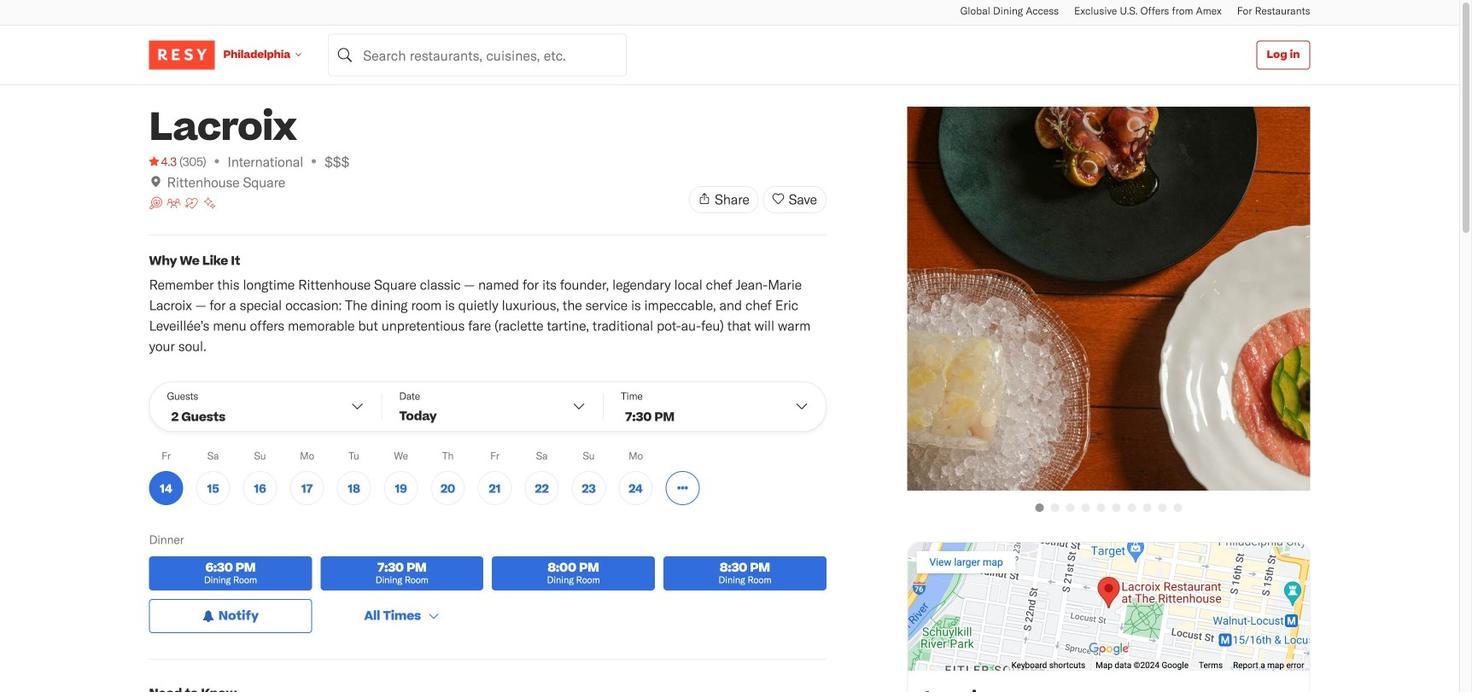 Task type: locate. For each thing, give the bounding box(es) containing it.
None field
[[328, 34, 627, 76]]

4.3 out of 5 stars image
[[149, 153, 177, 170]]

Search restaurants, cuisines, etc. text field
[[328, 34, 627, 76]]



